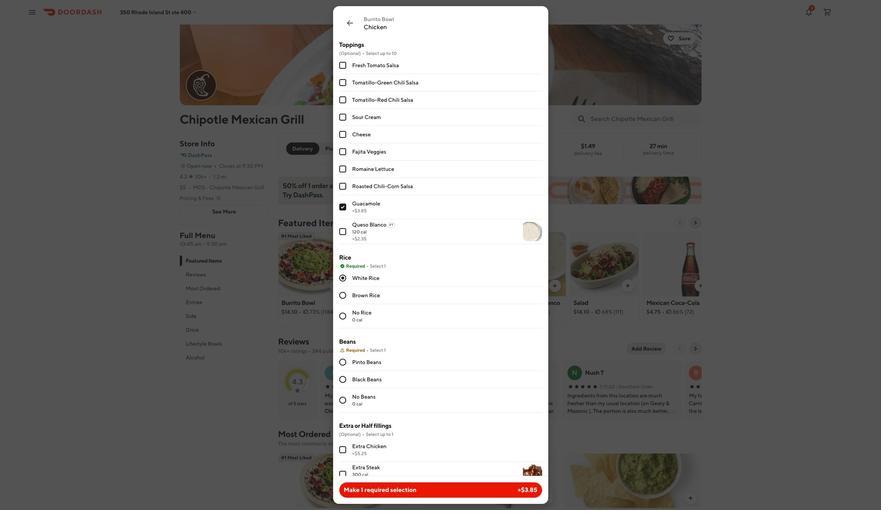 Task type: locate. For each thing, give the bounding box(es) containing it.
chips & queso blanco image
[[498, 232, 566, 297]]

4 group from the top
[[339, 422, 542, 511]]

0 vertical spatial burrito bowl image
[[279, 232, 347, 297]]

add item to cart image
[[406, 283, 412, 289], [479, 283, 485, 289], [552, 283, 558, 289], [545, 496, 551, 502], [688, 496, 694, 502]]

next button of carousel image
[[693, 220, 699, 226]]

0 horizontal spatial chips & guacamole image
[[425, 232, 493, 297]]

chipotle mexican grill image
[[180, 25, 702, 105], [187, 71, 216, 100]]

open menu image
[[28, 7, 37, 17]]

add item to cart image
[[333, 283, 339, 289], [625, 283, 631, 289], [698, 283, 704, 289], [402, 496, 408, 502]]

1 horizontal spatial chips & guacamole image
[[565, 454, 702, 509]]

1 group from the top
[[339, 41, 542, 245]]

previous image
[[677, 346, 684, 352]]

Item Search search field
[[591, 115, 696, 123]]

0 horizontal spatial burrito image
[[352, 232, 420, 297]]

None checkbox
[[339, 62, 346, 69], [339, 79, 346, 86], [339, 97, 346, 103], [339, 114, 346, 121], [339, 166, 346, 173], [339, 183, 346, 190], [339, 228, 346, 235], [339, 62, 346, 69], [339, 79, 346, 86], [339, 97, 346, 103], [339, 114, 346, 121], [339, 166, 346, 173], [339, 183, 346, 190], [339, 228, 346, 235]]

3 group from the top
[[339, 338, 542, 413]]

notification bell image
[[805, 7, 814, 17]]

0 vertical spatial chips & guacamole image
[[425, 232, 493, 297]]

None radio
[[315, 143, 349, 155], [339, 397, 346, 404], [315, 143, 349, 155], [339, 397, 346, 404]]

heading
[[278, 217, 343, 229]]

burrito bowl image
[[279, 232, 347, 297], [278, 454, 415, 509]]

chips & guacamole image
[[425, 232, 493, 297], [565, 454, 702, 509]]

None radio
[[286, 143, 319, 155], [339, 275, 346, 282], [339, 292, 346, 299], [339, 313, 346, 320], [339, 359, 346, 366], [339, 377, 346, 383], [286, 143, 319, 155], [339, 275, 346, 282], [339, 292, 346, 299], [339, 313, 346, 320], [339, 359, 346, 366], [339, 377, 346, 383]]

None checkbox
[[339, 131, 346, 138], [339, 148, 346, 155], [339, 204, 346, 211], [339, 447, 346, 454], [339, 472, 346, 478], [339, 131, 346, 138], [339, 148, 346, 155], [339, 204, 346, 211], [339, 447, 346, 454], [339, 472, 346, 478]]

1 vertical spatial burrito image
[[422, 454, 559, 509]]

burrito image
[[352, 232, 420, 297], [422, 454, 559, 509]]

dialog
[[333, 6, 549, 511]]

back image
[[346, 18, 355, 28]]

queso blanco image
[[523, 222, 542, 242]]

group
[[339, 41, 542, 245], [339, 254, 542, 329], [339, 338, 542, 413], [339, 422, 542, 511]]



Task type: describe. For each thing, give the bounding box(es) containing it.
0 items, open order cart image
[[823, 7, 833, 17]]

salad image
[[571, 232, 639, 297]]

add item to cart image for topmost burrito image
[[406, 283, 412, 289]]

order methods option group
[[286, 143, 349, 155]]

mexican coca-cola image
[[644, 232, 712, 297]]

0 vertical spatial burrito image
[[352, 232, 420, 297]]

2 group from the top
[[339, 254, 542, 329]]

add item to cart image for chips & queso blanco image
[[552, 283, 558, 289]]

previous button of carousel image
[[677, 220, 684, 226]]

1 vertical spatial burrito bowl image
[[278, 454, 415, 509]]

add item to cart image for the rightmost burrito image
[[545, 496, 551, 502]]

1 horizontal spatial burrito image
[[422, 454, 559, 509]]

next image
[[693, 346, 699, 352]]

extra steak image
[[523, 465, 542, 485]]

1 vertical spatial chips & guacamole image
[[565, 454, 702, 509]]



Task type: vqa. For each thing, say whether or not it's contained in the screenshot.
left "Burrito" image
yes



